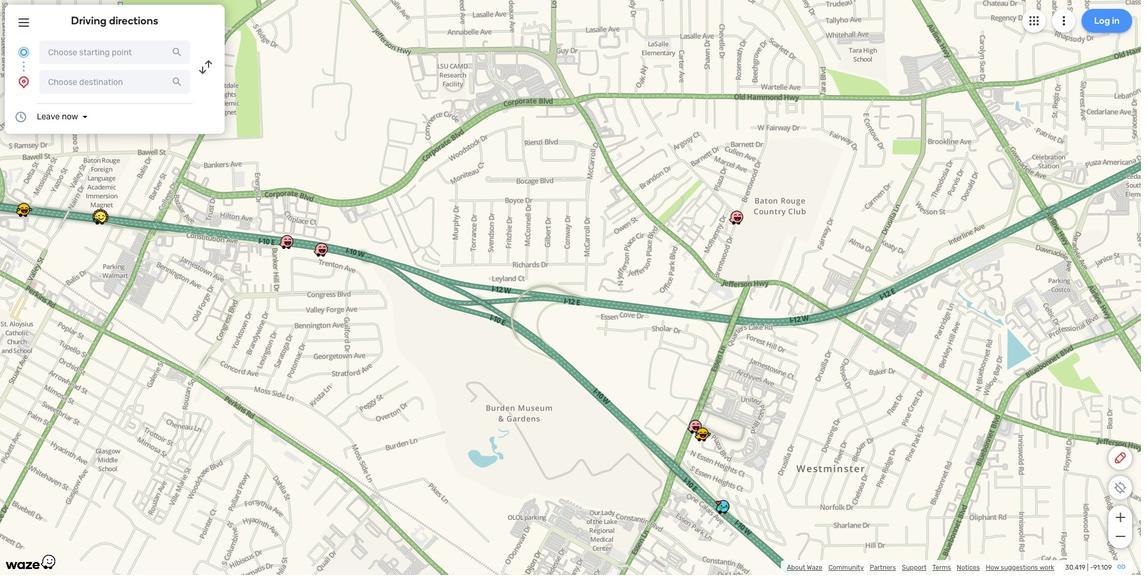 Task type: locate. For each thing, give the bounding box(es) containing it.
zoom out image
[[1113, 530, 1128, 544]]

now
[[62, 112, 78, 122]]

about
[[787, 564, 806, 572]]

|
[[1087, 564, 1089, 572]]

community link
[[829, 564, 864, 572]]

community
[[829, 564, 864, 572]]

about waze community partners support terms notices how suggestions work
[[787, 564, 1055, 572]]

driving
[[71, 14, 107, 27]]

how
[[986, 564, 1000, 572]]

work
[[1040, 564, 1055, 572]]

leave
[[37, 112, 60, 122]]

support link
[[902, 564, 927, 572]]

terms link
[[933, 564, 951, 572]]



Task type: describe. For each thing, give the bounding box(es) containing it.
partners link
[[870, 564, 896, 572]]

zoom in image
[[1113, 511, 1128, 525]]

Choose destination text field
[[39, 70, 190, 94]]

suggestions
[[1001, 564, 1038, 572]]

support
[[902, 564, 927, 572]]

about waze link
[[787, 564, 823, 572]]

directions
[[109, 14, 158, 27]]

partners
[[870, 564, 896, 572]]

link image
[[1117, 562, 1127, 572]]

notices
[[957, 564, 980, 572]]

leave now
[[37, 112, 78, 122]]

pencil image
[[1114, 451, 1128, 465]]

Choose starting point text field
[[39, 40, 190, 64]]

how suggestions work link
[[986, 564, 1055, 572]]

waze
[[807, 564, 823, 572]]

-
[[1091, 564, 1094, 572]]

driving directions
[[71, 14, 158, 27]]

30.419
[[1066, 564, 1086, 572]]

current location image
[[17, 45, 31, 59]]

terms
[[933, 564, 951, 572]]

91.109
[[1094, 564, 1112, 572]]

clock image
[[14, 110, 28, 124]]

notices link
[[957, 564, 980, 572]]

location image
[[17, 75, 31, 89]]

30.419 | -91.109
[[1066, 564, 1112, 572]]



Task type: vqa. For each thing, say whether or not it's contained in the screenshot.
store icon
no



